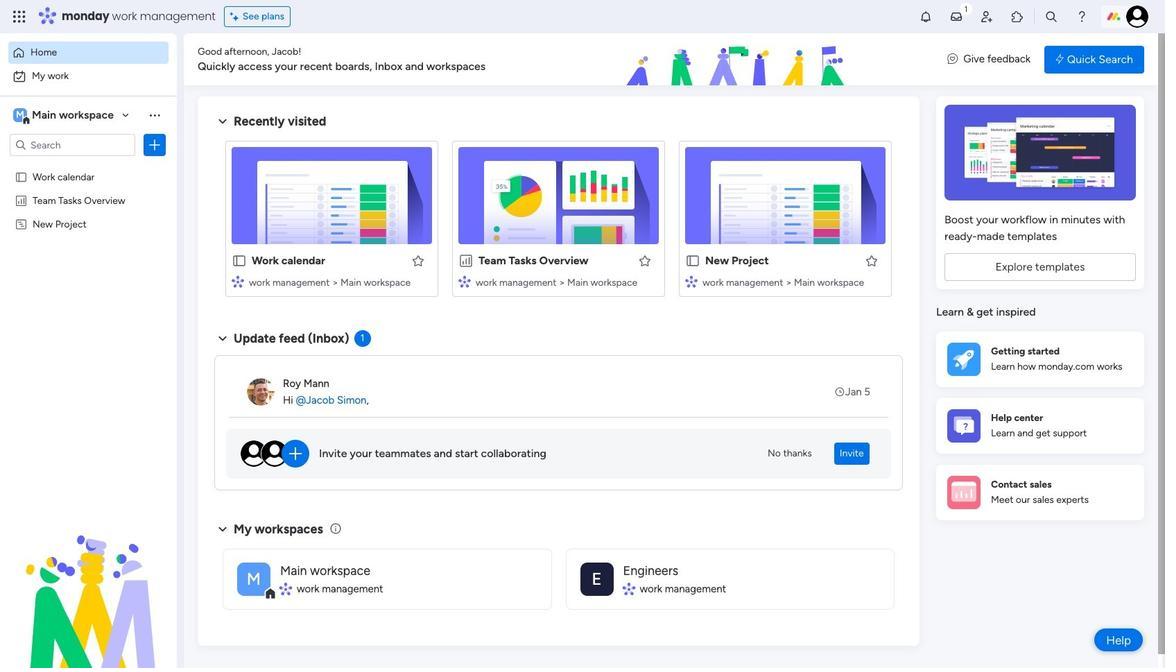 Task type: describe. For each thing, give the bounding box(es) containing it.
lottie animation image for the right lottie animation element
[[544, 33, 934, 86]]

close update feed (inbox) image
[[214, 330, 231, 347]]

invite members image
[[980, 10, 994, 24]]

quick search results list box
[[214, 130, 903, 314]]

component image
[[232, 275, 244, 288]]

add to favorites image for 2nd public board image from right
[[411, 254, 425, 268]]

notifications image
[[919, 10, 933, 24]]

2 public board image from the left
[[686, 253, 701, 269]]

options image
[[148, 138, 162, 152]]

1 vertical spatial public dashboard image
[[459, 253, 474, 269]]

templates image image
[[949, 105, 1132, 201]]

Search in workspace field
[[29, 137, 116, 153]]

1 image
[[960, 1, 973, 16]]

lottie animation image for lottie animation element to the left
[[0, 528, 177, 668]]

monday marketplace image
[[1011, 10, 1025, 24]]

workspace selection element
[[13, 107, 116, 125]]

0 vertical spatial option
[[8, 42, 169, 64]]

public board image
[[15, 170, 28, 183]]

select product image
[[12, 10, 26, 24]]

1 public board image from the left
[[232, 253, 247, 269]]

workspace image
[[13, 108, 27, 123]]



Task type: vqa. For each thing, say whether or not it's contained in the screenshot.
the angle down image
no



Task type: locate. For each thing, give the bounding box(es) containing it.
0 horizontal spatial workspace image
[[237, 562, 271, 596]]

1 horizontal spatial add to favorites image
[[865, 254, 879, 268]]

public board image up the component image at left
[[232, 253, 247, 269]]

option
[[8, 42, 169, 64], [8, 65, 169, 87], [0, 164, 177, 167]]

v2 bolt switch image
[[1056, 52, 1064, 67]]

1 horizontal spatial workspace image
[[580, 562, 614, 596]]

getting started element
[[937, 331, 1145, 387]]

close recently visited image
[[214, 113, 231, 130]]

2 add to favorites image from the left
[[865, 254, 879, 268]]

lottie animation element
[[544, 33, 934, 86], [0, 528, 177, 668]]

0 horizontal spatial lottie animation element
[[0, 528, 177, 668]]

0 horizontal spatial public dashboard image
[[15, 194, 28, 207]]

v2 user feedback image
[[948, 52, 958, 67]]

1 element
[[354, 330, 371, 347]]

close my workspaces image
[[214, 521, 231, 538]]

lottie animation image
[[544, 33, 934, 86], [0, 528, 177, 668]]

jacob simon image
[[1127, 6, 1149, 28]]

1 add to favorites image from the left
[[411, 254, 425, 268]]

contact sales element
[[937, 465, 1145, 520]]

1 vertical spatial option
[[8, 65, 169, 87]]

1 vertical spatial lottie animation element
[[0, 528, 177, 668]]

2 workspace image from the left
[[580, 562, 614, 596]]

public board image right add to favorites icon
[[686, 253, 701, 269]]

1 horizontal spatial lottie animation image
[[544, 33, 934, 86]]

help image
[[1076, 10, 1089, 24]]

roy mann image
[[247, 378, 275, 406]]

search everything image
[[1045, 10, 1059, 24]]

1 horizontal spatial public board image
[[686, 253, 701, 269]]

workspace image
[[237, 562, 271, 596], [580, 562, 614, 596]]

add to favorites image
[[638, 254, 652, 268]]

0 vertical spatial lottie animation element
[[544, 33, 934, 86]]

1 horizontal spatial lottie animation element
[[544, 33, 934, 86]]

update feed image
[[950, 10, 964, 24]]

1 vertical spatial lottie animation image
[[0, 528, 177, 668]]

1 horizontal spatial public dashboard image
[[459, 253, 474, 269]]

public dashboard image
[[15, 194, 28, 207], [459, 253, 474, 269]]

0 vertical spatial lottie animation image
[[544, 33, 934, 86]]

0 horizontal spatial lottie animation image
[[0, 528, 177, 668]]

0 vertical spatial public dashboard image
[[15, 194, 28, 207]]

add to favorites image
[[411, 254, 425, 268], [865, 254, 879, 268]]

see plans image
[[230, 9, 243, 24]]

public board image
[[232, 253, 247, 269], [686, 253, 701, 269]]

help center element
[[937, 398, 1145, 453]]

0 horizontal spatial add to favorites image
[[411, 254, 425, 268]]

add to favorites image for 1st public board image from the right
[[865, 254, 879, 268]]

2 vertical spatial option
[[0, 164, 177, 167]]

list box
[[0, 162, 177, 423]]

0 horizontal spatial public board image
[[232, 253, 247, 269]]

1 workspace image from the left
[[237, 562, 271, 596]]

workspace options image
[[148, 108, 162, 122]]



